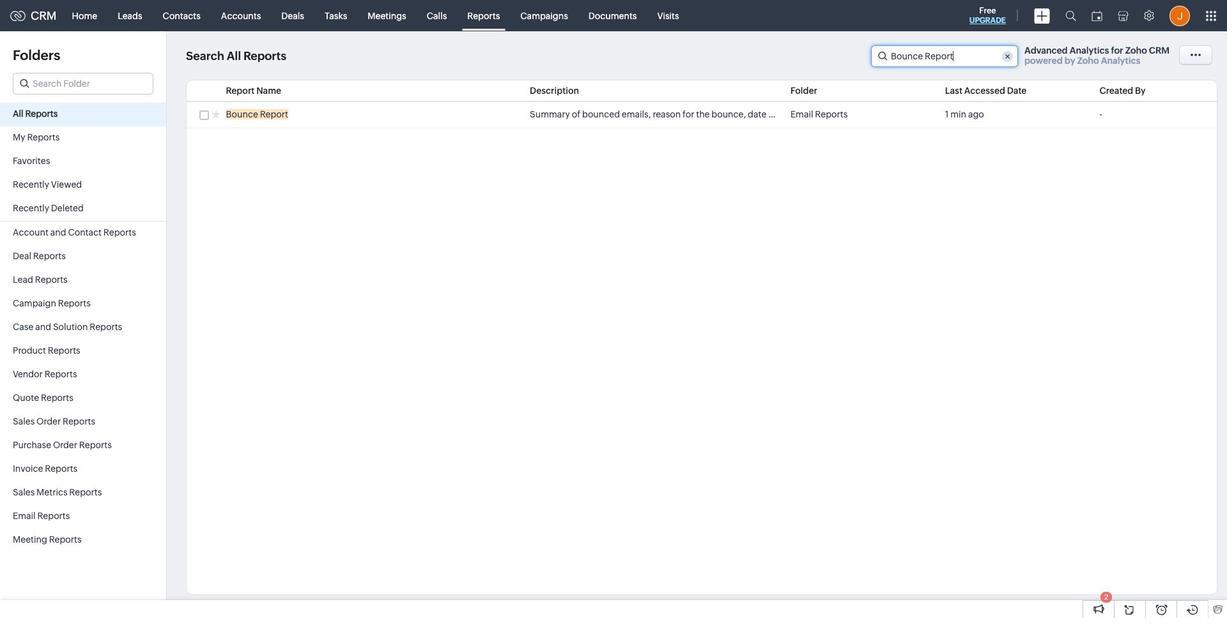 Task type: describe. For each thing, give the bounding box(es) containing it.
create menu element
[[1027, 0, 1058, 31]]

profile element
[[1162, 0, 1198, 31]]

search element
[[1058, 0, 1084, 31]]

Search All Reports text field
[[872, 46, 1018, 66]]



Task type: locate. For each thing, give the bounding box(es) containing it.
calendar image
[[1092, 11, 1103, 21]]

Search Folder text field
[[13, 74, 153, 94]]

search image
[[1066, 10, 1077, 21]]

logo image
[[10, 11, 26, 21]]

profile image
[[1170, 5, 1191, 26]]

create menu image
[[1035, 8, 1051, 23]]



Task type: vqa. For each thing, say whether or not it's contained in the screenshot.
Edit button
no



